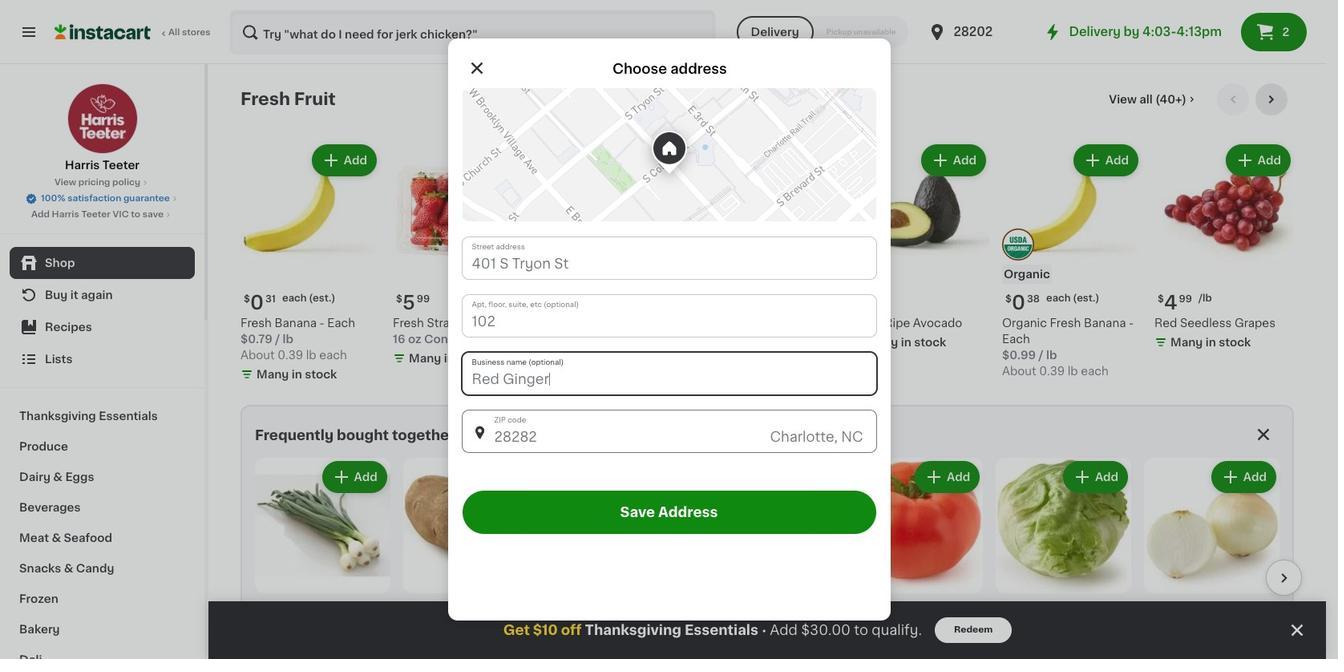 Task type: vqa. For each thing, say whether or not it's contained in the screenshot.
16
yes



Task type: describe. For each thing, give the bounding box(es) containing it.
4:03-
[[1143, 26, 1177, 38]]

55
[[570, 294, 583, 304]]

address
[[670, 63, 727, 75]]

$ 0 31
[[244, 293, 276, 312]]

each (est.) for organic fresh banana - each
[[1046, 293, 1100, 303]]

0.39 inside fresh banana - each $0.79 / lb about 0.39 lb each
[[278, 350, 303, 361]]

0 vertical spatial item carousel region
[[241, 83, 1294, 392]]

delivery for delivery by 4:03-4:13pm
[[1069, 26, 1121, 38]]

guarantee
[[123, 194, 170, 203]]

fruit
[[294, 91, 336, 107]]

avocado
[[913, 317, 962, 329]]

99 for 5
[[417, 294, 430, 304]]

2 10
[[857, 606, 882, 624]]

stock left 9
[[609, 337, 642, 348]]

lettuce
[[1042, 630, 1086, 641]]

each (est.) inside $0.80 each (estimated) element
[[448, 606, 501, 616]]

fresh inside the organic fresh banana - each $0.99 / lb about 0.39 lb each
[[1050, 317, 1081, 329]]

baby
[[767, 630, 796, 641]]

5
[[402, 293, 415, 312]]

frequently
[[255, 429, 334, 442]]

add button for iceberg lettuce
[[1065, 463, 1127, 491]]

large red beefsteak tomatoes
[[848, 630, 965, 657]]

/lb
[[1199, 293, 1212, 303]]

0.39 inside the organic fresh banana - each $0.99 / lb about 0.39 lb each
[[1039, 366, 1065, 377]]

bought
[[337, 429, 389, 442]]

$ for $ 0 38
[[1005, 294, 1012, 304]]

add button for fresh banana - each
[[313, 146, 375, 175]]

meat & seafood link
[[10, 523, 195, 553]]

view pricing policy
[[54, 178, 140, 187]]

all
[[168, 28, 180, 37]]

4 ct
[[609, 155, 631, 166]]

recipes link
[[10, 311, 195, 343]]

1 vertical spatial teeter
[[81, 210, 110, 219]]

greens
[[700, 646, 741, 657]]

1 vertical spatial item carousel region
[[255, 451, 1302, 659]]

(40+)
[[1155, 94, 1187, 105]]

produce
[[19, 441, 68, 452]]

6
[[707, 293, 720, 312]]

10
[[871, 607, 882, 616]]

4 organicgirl baby greens + crunch!
[[700, 606, 798, 657]]

/ inside fresh banana - each $0.79 / lb about 0.39 lb each
[[275, 334, 280, 345]]

add button for large red beefsteak tomatoes
[[916, 463, 978, 491]]

100% satisfaction guarantee
[[41, 194, 170, 203]]

3   text field from the top
[[462, 353, 876, 394]]

1 vertical spatial harris
[[52, 210, 79, 219]]

100% satisfaction guarantee button
[[25, 189, 180, 205]]

buy it again link
[[10, 279, 195, 311]]

16
[[393, 334, 405, 345]]

meat & seafood
[[19, 532, 112, 544]]

80
[[428, 607, 441, 616]]

$ 3 99
[[853, 293, 887, 312]]

1
[[1006, 606, 1014, 624]]

thanksgiving essentials
[[19, 410, 158, 422]]

$0.99
[[1002, 350, 1036, 361]]

- inside fresh banana - each $0.79 / lb about 0.39 lb each
[[320, 317, 325, 329]]

each inside the organic fresh banana - each $0.99 / lb about 0.39 lb each
[[1002, 334, 1030, 345]]

form element
[[462, 279, 876, 534]]

$ for $ 1 iceberg lettuce
[[999, 607, 1006, 616]]

fresh fruit
[[241, 91, 336, 107]]

each for $0.38 each (estimated) element
[[1046, 293, 1071, 303]]

$ 1 iceberg lettuce
[[996, 606, 1086, 641]]

$ for $ 0 31
[[244, 294, 250, 304]]

$0.31 each (estimated) element
[[241, 287, 380, 315]]

add button for organic fresh banana - each
[[1075, 146, 1137, 175]]

choose address
[[612, 63, 727, 75]]

get
[[503, 624, 530, 637]]

thanksgiving essentials link
[[10, 401, 195, 431]]

each for $2.10 each (estimated) element
[[888, 606, 913, 616]]

frozen link
[[10, 584, 195, 614]]

each (est.) for large red beefsteak tomatoes
[[888, 606, 942, 616]]

lists link
[[10, 343, 195, 375]]

2 oz from the left
[[708, 334, 721, 345]]

strawberries
[[427, 317, 498, 329]]

large for 4
[[848, 630, 880, 641]]

container
[[424, 334, 482, 345]]

treatment tracker modal dialog
[[208, 601, 1326, 659]]

to inside add harris teeter vic to save link
[[131, 210, 140, 219]]

$10
[[533, 624, 558, 637]]

teeter inside 'link'
[[102, 160, 140, 171]]

view for view pricing policy
[[54, 178, 76, 187]]

large ripe avocado
[[850, 317, 962, 329]]

(est.) for large red beefsteak tomatoes
[[915, 606, 942, 616]]

organic for organic
[[1004, 269, 1050, 280]]

dairy & eggs link
[[10, 462, 195, 492]]

31
[[265, 294, 276, 304]]

essentials inside get $10 off thanksgiving essentials • add $30.00 to qualify.
[[685, 624, 758, 637]]

red seedless grapes
[[1155, 317, 1276, 329]]

add harris teeter vic to save
[[31, 210, 164, 219]]

0 for $ 0 55
[[555, 293, 568, 312]]

$0.73 each (estimated) element
[[1144, 600, 1280, 628]]

charlotte,
[[770, 431, 838, 443]]

$ for $ 6 59
[[701, 294, 707, 304]]

candy
[[76, 563, 114, 574]]

product group containing 6
[[698, 141, 837, 362]]

4 inside '$4.99 per pound' element
[[1164, 293, 1177, 312]]

all stores link
[[55, 10, 212, 55]]

fresh banana - each $0.79 / lb about 0.39 lb each
[[241, 317, 355, 361]]

fresh for fresh strawberries 16 oz container
[[393, 317, 424, 329]]

harris inside 'link'
[[65, 160, 100, 171]]

bakery
[[19, 624, 60, 635]]

harris teeter
[[65, 160, 140, 171]]

stock down the 'container'
[[457, 353, 489, 364]]

stores
[[182, 28, 211, 37]]

many in stock down the large ripe avocado at the top right of the page
[[866, 337, 946, 348]]

2   text field from the top
[[462, 295, 876, 337]]

bakery link
[[10, 614, 195, 645]]

eggs
[[65, 471, 94, 483]]

vic
[[113, 210, 129, 219]]

large for $
[[850, 317, 882, 329]]

dairy & eggs
[[19, 471, 94, 483]]

many in stock down 55 at the left top
[[561, 337, 642, 348]]

grapes
[[1235, 317, 1276, 329]]

off
[[561, 624, 582, 637]]

satisfaction
[[67, 194, 121, 203]]

add button for red seedless grapes
[[1227, 146, 1289, 175]]

view for view all (40+)
[[1109, 94, 1137, 105]]

harris teeter logo image
[[67, 83, 138, 154]]

99 for 4
[[1179, 294, 1192, 304]]

100%
[[41, 194, 65, 203]]

$ for $ 4 99
[[1158, 294, 1164, 304]]

buy it again
[[45, 289, 113, 301]]

qualify.
[[872, 624, 922, 637]]

each inside fresh banana - each $0.79 / lb about 0.39 lb each
[[327, 317, 355, 329]]

dairy
[[19, 471, 50, 483]]

$ 0 38
[[1005, 293, 1040, 312]]

frequently bought together
[[255, 429, 455, 442]]

shop link
[[10, 247, 195, 279]]

product group containing 3
[[850, 141, 989, 354]]

service type group
[[736, 16, 909, 48]]

about inside the organic fresh banana - each $0.99 / lb about 0.39 lb each
[[1002, 366, 1036, 377]]

produce link
[[10, 431, 195, 462]]

fresh for fresh fruit
[[241, 91, 290, 107]]

iceberg
[[996, 630, 1039, 641]]

seedless
[[1180, 317, 1232, 329]]

section inside main content
[[241, 405, 1302, 659]]



Task type: locate. For each thing, give the bounding box(es) containing it.
- down "$0.31 each (estimated)" element
[[320, 317, 325, 329]]

delivery for delivery
[[751, 26, 799, 38]]

banana inside fresh banana - each $0.79 / lb about 0.39 lb each
[[275, 317, 317, 329]]

1 horizontal spatial about
[[1002, 366, 1036, 377]]

main content containing 0
[[208, 64, 1326, 659]]

0 horizontal spatial 4
[[609, 155, 616, 166]]

item carousel region
[[241, 83, 1294, 392], [255, 451, 1302, 659]]

$ inside '$ 0 31'
[[244, 294, 250, 304]]

0 vertical spatial harris
[[65, 160, 100, 171]]

1 horizontal spatial 4
[[709, 606, 722, 624]]

1 horizontal spatial each
[[1002, 334, 1030, 345]]

0 for $ 0 94
[[561, 606, 575, 624]]

large down the 3 on the right top of the page
[[850, 317, 882, 329]]

0.39 down $0.38 each (estimated) element
[[1039, 366, 1065, 377]]

lb right "$0.99"
[[1046, 350, 1057, 361]]

organic inside the organic fresh banana - each $0.99 / lb about 0.39 lb each
[[1002, 317, 1047, 329]]

$ left 59
[[701, 294, 707, 304]]

0 horizontal spatial to
[[131, 210, 140, 219]]

many in stock down the 'container'
[[409, 353, 489, 364]]

fresh strawberries 16 oz container
[[393, 317, 498, 345]]

sweet potato
[[551, 630, 627, 641]]

view left all on the right of page
[[1109, 94, 1137, 105]]

/ right "$0.99"
[[1039, 350, 1044, 361]]

large inside large red beefsteak tomatoes
[[848, 630, 880, 641]]

sponsored badge image
[[698, 348, 746, 358]]

1 vertical spatial /
[[1039, 350, 1044, 361]]

0 horizontal spatial view
[[54, 178, 76, 187]]

stock down "red seedless grapes"
[[1219, 337, 1251, 348]]

harris up pricing
[[65, 160, 100, 171]]

lb right $0.79
[[283, 334, 293, 345]]

about down "$0.99"
[[1002, 366, 1036, 377]]

59
[[722, 294, 735, 304]]

$
[[244, 294, 250, 304], [396, 294, 402, 304], [548, 294, 555, 304], [701, 294, 707, 304], [853, 294, 859, 304], [1005, 294, 1012, 304], [1158, 294, 1164, 304], [555, 607, 561, 616], [999, 607, 1006, 616]]

each for "$0.31 each (estimated)" element
[[282, 293, 307, 303]]

99 left /lb
[[1179, 294, 1192, 304]]

each inside fresh banana - each $0.79 / lb about 0.39 lb each
[[319, 350, 347, 361]]

many in stock down fresh banana - each $0.79 / lb about 0.39 lb each
[[257, 369, 337, 380]]

4 up organicgirl
[[709, 606, 722, 624]]

0 vertical spatial 0.39
[[278, 350, 303, 361]]

choose address dialog
[[448, 38, 890, 621]]

to inside get $10 off thanksgiving essentials • add $30.00 to qualify.
[[854, 624, 868, 637]]

many down the 'container'
[[409, 353, 441, 364]]

sweet
[[551, 630, 587, 641]]

1 horizontal spatial essentials
[[685, 624, 758, 637]]

0 left 55 at the left top
[[555, 293, 568, 312]]

view pricing policy link
[[54, 176, 150, 189]]

0 left 31
[[250, 293, 264, 312]]

each right "80" at the bottom left of the page
[[448, 606, 472, 616]]

banana inside the organic fresh banana - each $0.99 / lb about 0.39 lb each
[[1084, 317, 1126, 329]]

1 vertical spatial 2
[[857, 606, 869, 624]]

ct
[[619, 155, 631, 166]]

oz right 9
[[708, 334, 721, 345]]

nc
[[841, 431, 863, 443]]

0 vertical spatial about
[[241, 350, 275, 361]]

3 99 from the left
[[1179, 294, 1192, 304]]

fresh up 16
[[393, 317, 424, 329]]

many down $ 0 55 on the top of page
[[561, 337, 594, 348]]

1   text field from the top
[[462, 237, 876, 279]]

$ 6 59
[[701, 293, 735, 312]]

0 vertical spatial organic
[[1004, 269, 1050, 280]]

stock down avocado
[[914, 337, 946, 348]]

crunch!
[[753, 646, 798, 657]]

stock
[[609, 337, 642, 348], [914, 337, 946, 348], [1219, 337, 1251, 348], [457, 353, 489, 364], [305, 369, 337, 380]]

2 for 2 10
[[857, 606, 869, 624]]

essentials up greens
[[685, 624, 758, 637]]

&
[[53, 471, 63, 483], [52, 532, 61, 544], [64, 563, 73, 574]]

4   text field from the top
[[462, 410, 876, 452]]

each (est.) right 38
[[1046, 293, 1100, 303]]

$ left 38
[[1005, 294, 1012, 304]]

$0.38 each (estimated) element
[[1002, 287, 1142, 315]]

2 99 from the left
[[874, 294, 887, 304]]

-
[[320, 317, 325, 329], [1129, 317, 1134, 329]]

& left candy
[[64, 563, 73, 574]]

1 horizontal spatial 2
[[1282, 26, 1289, 38]]

$ up $10 at the left
[[555, 607, 561, 616]]

+
[[743, 646, 750, 657]]

save address button
[[462, 491, 876, 534]]

$ 5 99
[[396, 293, 430, 312]]

$4.99 per pound element
[[1155, 287, 1294, 315]]

1 vertical spatial 0.39
[[1039, 366, 1065, 377]]

/ right $0.79
[[275, 334, 280, 345]]

$ inside $ 6 59
[[701, 294, 707, 304]]

(est.) up beefsteak
[[915, 606, 942, 616]]

snacks & candy link
[[10, 553, 195, 584]]

0 horizontal spatial /
[[275, 334, 280, 345]]

0 vertical spatial to
[[131, 210, 140, 219]]

2 button
[[1241, 13, 1307, 51]]

1 horizontal spatial 99
[[874, 294, 887, 304]]

oz
[[408, 334, 421, 345], [708, 334, 721, 345]]

fresh up $0.79
[[241, 317, 272, 329]]

organic up 38
[[1004, 269, 1050, 280]]

1 99 from the left
[[417, 294, 430, 304]]

9 oz
[[698, 334, 721, 345]]

teeter down satisfaction
[[81, 210, 110, 219]]

add button
[[313, 146, 375, 175], [466, 146, 528, 175], [770, 146, 832, 175], [923, 146, 985, 175], [1075, 146, 1137, 175], [1227, 146, 1289, 175], [324, 463, 386, 491], [916, 463, 978, 491], [1065, 463, 1127, 491], [1213, 463, 1275, 491]]

each (est.) inside "$0.31 each (estimated)" element
[[282, 293, 335, 303]]

$ up the large ripe avocado at the top right of the page
[[853, 294, 859, 304]]

2 vertical spatial &
[[64, 563, 73, 574]]

& left eggs
[[53, 471, 63, 483]]

1 horizontal spatial -
[[1129, 317, 1134, 329]]

organic fresh banana - each $0.99 / lb about 0.39 lb each
[[1002, 317, 1134, 377]]

main content
[[208, 64, 1326, 659]]

thanksgiving up produce at the left bottom of page
[[19, 410, 96, 422]]

banana down $0.38 each (estimated) element
[[1084, 317, 1126, 329]]

4 for 4 ct
[[609, 155, 616, 166]]

many down seedless
[[1171, 337, 1203, 348]]

fresh left fruit
[[241, 91, 290, 107]]

38
[[1027, 294, 1040, 304]]

2 for 2
[[1282, 26, 1289, 38]]

frozen
[[19, 593, 58, 605]]

essentials up 'produce' link
[[99, 410, 158, 422]]

99 right the 3 on the right top of the page
[[874, 294, 887, 304]]

1 vertical spatial each
[[1002, 334, 1030, 345]]

94
[[576, 607, 589, 616]]

oz inside fresh strawberries 16 oz container
[[408, 334, 421, 345]]

& for snacks
[[64, 563, 73, 574]]

(est.) right "80" at the bottom left of the page
[[474, 606, 501, 616]]

/
[[275, 334, 280, 345], [1039, 350, 1044, 361]]

organic for organic fresh banana - each $0.99 / lb about 0.39 lb each
[[1002, 317, 1047, 329]]

28202 button
[[928, 10, 1024, 55]]

red down $ 4 99
[[1155, 317, 1177, 329]]

0 horizontal spatial 2
[[857, 606, 869, 624]]

4 for 4 organicgirl baby greens + crunch!
[[709, 606, 722, 624]]

view up 100%
[[54, 178, 76, 187]]

(est.) inside $2.10 each (estimated) element
[[915, 606, 942, 616]]

each (est.) right 31
[[282, 293, 335, 303]]

$ left 55 at the left top
[[548, 294, 555, 304]]

None search field
[[229, 10, 716, 55]]

2 horizontal spatial 99
[[1179, 294, 1192, 304]]

$0.94 each (estimated) element
[[551, 600, 687, 628]]

0 horizontal spatial thanksgiving
[[19, 410, 96, 422]]

section
[[241, 405, 1302, 659]]

$ 0 94
[[555, 606, 589, 624]]

0 vertical spatial large
[[850, 317, 882, 329]]

each down "$0.31 each (estimated)" element
[[319, 350, 347, 361]]

(est.) for organic fresh banana - each
[[1073, 293, 1100, 303]]

1 vertical spatial &
[[52, 532, 61, 544]]

product group
[[241, 141, 380, 386], [393, 141, 532, 370], [545, 141, 685, 354], [698, 141, 837, 362], [850, 141, 989, 354], [1002, 141, 1142, 379], [1155, 141, 1294, 354], [255, 458, 390, 659], [403, 458, 539, 659], [551, 458, 687, 659], [700, 458, 835, 659], [848, 458, 983, 659], [996, 458, 1131, 659], [1144, 458, 1280, 659]]

28202
[[954, 26, 993, 38]]

0 vertical spatial red
[[1155, 317, 1177, 329]]

4 left ct
[[609, 155, 616, 166]]

organic
[[1004, 269, 1050, 280], [1002, 317, 1047, 329]]

0 for $ 0 31
[[250, 293, 264, 312]]

fresh down $0.38 each (estimated) element
[[1050, 317, 1081, 329]]

4 left /lb
[[1164, 293, 1177, 312]]

large up tomatoes
[[848, 630, 880, 641]]

many in stock
[[561, 337, 642, 348], [866, 337, 946, 348], [1171, 337, 1251, 348], [409, 353, 489, 364], [257, 369, 337, 380]]

snacks & candy
[[19, 563, 114, 574]]

2 vertical spatial 4
[[709, 606, 722, 624]]

large
[[850, 317, 882, 329], [848, 630, 880, 641]]

0 vertical spatial view
[[1109, 94, 1137, 105]]

organic down $ 0 38
[[1002, 317, 1047, 329]]

delivery inside "button"
[[751, 26, 799, 38]]

$ left 31
[[244, 294, 250, 304]]

1 banana from the left
[[275, 317, 317, 329]]

$ left /lb
[[1158, 294, 1164, 304]]

0.39
[[278, 350, 303, 361], [1039, 366, 1065, 377]]

each (est.) for fresh banana - each
[[282, 293, 335, 303]]

oz right 16
[[408, 334, 421, 345]]

save address
[[620, 506, 718, 519]]

0 vertical spatial &
[[53, 471, 63, 483]]

pricing
[[78, 178, 110, 187]]

decrement quantity of small lemon image
[[564, 151, 584, 170]]

fresh for fresh banana - each $0.79 / lb about 0.39 lb each
[[241, 317, 272, 329]]

& for meat
[[52, 532, 61, 544]]

4 inside the 4 organicgirl baby greens + crunch!
[[709, 606, 722, 624]]

many down $0.79
[[257, 369, 289, 380]]

all
[[1140, 94, 1153, 105]]

harris teeter link
[[65, 83, 140, 173]]

0 horizontal spatial red
[[882, 630, 905, 641]]

$ inside $ 0 38
[[1005, 294, 1012, 304]]

& for dairy
[[53, 471, 63, 483]]

0 vertical spatial thanksgiving
[[19, 410, 96, 422]]

teeter up policy on the top
[[102, 160, 140, 171]]

0 horizontal spatial delivery
[[751, 26, 799, 38]]

lb down "$0.31 each (estimated)" element
[[306, 350, 316, 361]]

1 vertical spatial view
[[54, 178, 76, 187]]

- down $0.38 each (estimated) element
[[1129, 317, 1134, 329]]

0 vertical spatial /
[[275, 334, 280, 345]]

banana down "$0.31 each (estimated)" element
[[275, 317, 317, 329]]

add inside get $10 off thanksgiving essentials • add $30.00 to qualify.
[[770, 624, 798, 637]]

1 horizontal spatial oz
[[708, 334, 721, 345]]

each (est.) right "80" at the bottom left of the page
[[448, 606, 501, 616]]

2 banana from the left
[[1084, 317, 1126, 329]]

view inside 'link'
[[54, 178, 76, 187]]

1 horizontal spatial /
[[1039, 350, 1044, 361]]

0 horizontal spatial 0.39
[[278, 350, 303, 361]]

recipes
[[45, 322, 92, 333]]

1 vertical spatial 4
[[1164, 293, 1177, 312]]

to up tomatoes
[[854, 624, 868, 637]]

delivery by 4:03-4:13pm link
[[1043, 22, 1222, 42]]

1 horizontal spatial to
[[854, 624, 868, 637]]

0 vertical spatial essentials
[[99, 410, 158, 422]]

save
[[620, 506, 655, 519]]

each up qualify. on the right of page
[[888, 606, 913, 616]]

0 vertical spatial each
[[327, 317, 355, 329]]

4:13pm
[[1177, 26, 1222, 38]]

(est.) up fresh banana - each $0.79 / lb about 0.39 lb each
[[309, 293, 335, 303]]

2 - from the left
[[1129, 317, 1134, 329]]

99 right 5
[[417, 294, 430, 304]]

address
[[658, 506, 718, 519]]

0 for $ 0 38
[[1012, 293, 1025, 312]]

1 vertical spatial red
[[882, 630, 905, 641]]

organicgirl
[[700, 630, 764, 641]]

0 vertical spatial 4
[[609, 155, 616, 166]]

99 inside $ 5 99
[[417, 294, 430, 304]]

add button for fresh strawberries
[[466, 146, 528, 175]]

essentials
[[99, 410, 158, 422], [685, 624, 758, 637]]

(est.) for fresh banana - each
[[309, 293, 335, 303]]

$0.79
[[241, 334, 272, 345]]

1 horizontal spatial thanksgiving
[[585, 624, 681, 637]]

$ up iceberg
[[999, 607, 1006, 616]]

$ up 16
[[396, 294, 402, 304]]

each down "$0.31 each (estimated)" element
[[327, 317, 355, 329]]

0 left 38
[[1012, 293, 1025, 312]]

many in stock down "red seedless grapes"
[[1171, 337, 1251, 348]]

thanksgiving down 94
[[585, 624, 681, 637]]

add
[[344, 155, 367, 166], [496, 155, 520, 166], [801, 155, 824, 166], [953, 155, 977, 166], [1105, 155, 1129, 166], [1258, 155, 1281, 166], [31, 210, 50, 219], [354, 471, 378, 483], [947, 471, 970, 483], [1095, 471, 1119, 483], [1243, 471, 1267, 483], [770, 624, 798, 637]]

1 vertical spatial about
[[1002, 366, 1036, 377]]

(est.) up the organic fresh banana - each $0.99 / lb about 0.39 lb each at the right
[[1073, 293, 1100, 303]]

$ 4 99
[[1158, 293, 1192, 312]]

product group containing each (est.)
[[403, 458, 539, 659]]

99 inside $ 4 99
[[1179, 294, 1192, 304]]

1 - from the left
[[320, 317, 325, 329]]

0 horizontal spatial oz
[[408, 334, 421, 345]]

(est.) inside "$0.31 each (estimated)" element
[[309, 293, 335, 303]]

seafood
[[64, 532, 112, 544]]

about inside fresh banana - each $0.79 / lb about 0.39 lb each
[[241, 350, 275, 361]]

(est.) inside $0.80 each (estimated) element
[[474, 606, 501, 616]]

1 horizontal spatial view
[[1109, 94, 1137, 105]]

red
[[1155, 317, 1177, 329], [882, 630, 905, 641]]

product group containing 1
[[996, 458, 1131, 659]]

1 horizontal spatial red
[[1155, 317, 1177, 329]]

many down ripe
[[866, 337, 898, 348]]

thanksgiving inside get $10 off thanksgiving essentials • add $30.00 to qualify.
[[585, 624, 681, 637]]

add button for large ripe avocado
[[923, 146, 985, 175]]

fresh inside fresh banana - each $0.79 / lb about 0.39 lb each
[[241, 317, 272, 329]]

1 vertical spatial organic
[[1002, 317, 1047, 329]]

each (est.) inside $0.38 each (estimated) element
[[1046, 293, 1100, 303]]

2 inside the item carousel region
[[857, 606, 869, 624]]

increment quantity of small lemon image
[[656, 151, 675, 170]]

1 horizontal spatial 0.39
[[1039, 366, 1065, 377]]

99 for 3
[[874, 294, 887, 304]]

2 inside button
[[1282, 26, 1289, 38]]

harris down 100%
[[52, 210, 79, 219]]

product group containing 2
[[848, 458, 983, 659]]

(est.) inside $0.38 each (estimated) element
[[1073, 293, 1100, 303]]

stock down fresh banana - each $0.79 / lb about 0.39 lb each
[[305, 369, 337, 380]]

1 vertical spatial large
[[848, 630, 880, 641]]

shop
[[45, 257, 75, 269]]

99 inside $ 3 99
[[874, 294, 887, 304]]

0 vertical spatial teeter
[[102, 160, 140, 171]]

1 vertical spatial essentials
[[685, 624, 758, 637]]

by
[[1124, 26, 1140, 38]]

0 horizontal spatial essentials
[[99, 410, 158, 422]]

get $10 off thanksgiving essentials • add $30.00 to qualify.
[[503, 624, 922, 637]]

each (est.)
[[282, 293, 335, 303], [1046, 293, 1100, 303], [448, 606, 501, 616], [888, 606, 942, 616]]

instacart logo image
[[55, 22, 151, 42]]

about down $0.79
[[241, 350, 275, 361]]

each right 38
[[1046, 293, 1071, 303]]

2
[[1282, 26, 1289, 38], [857, 606, 869, 624]]

$ inside $ 5 99
[[396, 294, 402, 304]]

$30.00
[[801, 624, 851, 637]]

save
[[143, 210, 164, 219]]

$0.80 each (estimated) element
[[403, 600, 539, 628]]

1 vertical spatial to
[[854, 624, 868, 637]]

3
[[859, 293, 872, 312]]

(est.)
[[309, 293, 335, 303], [1073, 293, 1100, 303], [474, 606, 501, 616], [915, 606, 942, 616]]

4
[[609, 155, 616, 166], [1164, 293, 1177, 312], [709, 606, 722, 624]]

$ inside $ 0 55
[[548, 294, 555, 304]]

add harris teeter vic to save link
[[31, 208, 173, 221]]

  text field
[[462, 237, 876, 279], [462, 295, 876, 337], [462, 353, 876, 394], [462, 410, 876, 452]]

$2.10 each (estimated) element
[[848, 600, 983, 628]]

& right meat on the left bottom
[[52, 532, 61, 544]]

product group containing 5
[[393, 141, 532, 370]]

$ for $ 0 55
[[548, 294, 555, 304]]

1 oz from the left
[[408, 334, 421, 345]]

2 horizontal spatial 4
[[1164, 293, 1177, 312]]

lb down $0.38 each (estimated) element
[[1068, 366, 1078, 377]]

0
[[250, 293, 264, 312], [555, 293, 568, 312], [1012, 293, 1025, 312], [561, 606, 575, 624]]

- inside the organic fresh banana - each $0.99 / lb about 0.39 lb each
[[1129, 317, 1134, 329]]

$ for $ 0 94
[[555, 607, 561, 616]]

each down $0.38 each (estimated) element
[[1081, 366, 1109, 377]]

section containing 0
[[241, 405, 1302, 659]]

each right 31
[[282, 293, 307, 303]]

redeem
[[954, 625, 993, 634]]

0.39 down "$0.31 each (estimated)" element
[[278, 350, 303, 361]]

map region
[[462, 88, 876, 221]]

0 horizontal spatial each
[[327, 317, 355, 329]]

/ inside the organic fresh banana - each $0.99 / lb about 0.39 lb each
[[1039, 350, 1044, 361]]

$ inside $ 3 99
[[853, 294, 859, 304]]

0 horizontal spatial 99
[[417, 294, 430, 304]]

1 horizontal spatial banana
[[1084, 317, 1126, 329]]

each (est.) inside $2.10 each (estimated) element
[[888, 606, 942, 616]]

$ inside $ 1 iceberg lettuce
[[999, 607, 1006, 616]]

beverages
[[19, 502, 81, 513]]

about
[[241, 350, 275, 361], [1002, 366, 1036, 377]]

red up tomatoes
[[882, 630, 905, 641]]

1 horizontal spatial delivery
[[1069, 26, 1121, 38]]

0 horizontal spatial banana
[[275, 317, 317, 329]]

delivery button
[[736, 16, 814, 48]]

each inside the organic fresh banana - each $0.99 / lb about 0.39 lb each
[[1081, 366, 1109, 377]]

0 left 94
[[561, 606, 575, 624]]

each for $0.80 each (estimated) element
[[448, 606, 472, 616]]

to right vic at the left top of page
[[131, 210, 140, 219]]

beefsteak
[[908, 630, 965, 641]]

it
[[70, 289, 78, 301]]

each (est.) up qualify. on the right of page
[[888, 606, 942, 616]]

1 vertical spatial thanksgiving
[[585, 624, 681, 637]]

view inside popup button
[[1109, 94, 1137, 105]]

$ inside $ 4 99
[[1158, 294, 1164, 304]]

red inside large red beefsteak tomatoes
[[882, 630, 905, 641]]

delivery by 4:03-4:13pm
[[1069, 26, 1222, 38]]

0 horizontal spatial about
[[241, 350, 275, 361]]

tomatoes
[[848, 646, 903, 657]]

0 vertical spatial 2
[[1282, 26, 1289, 38]]

fresh inside fresh strawberries 16 oz container
[[393, 317, 424, 329]]

fresh
[[241, 91, 290, 107], [241, 317, 272, 329], [393, 317, 424, 329], [1050, 317, 1081, 329]]

$ for $ 3 99
[[853, 294, 859, 304]]

each up "$0.99"
[[1002, 334, 1030, 345]]

potato
[[589, 630, 627, 641]]

0 horizontal spatial -
[[320, 317, 325, 329]]

$ for $ 5 99
[[396, 294, 402, 304]]

$ inside $ 0 94
[[555, 607, 561, 616]]

•
[[762, 624, 767, 636]]



